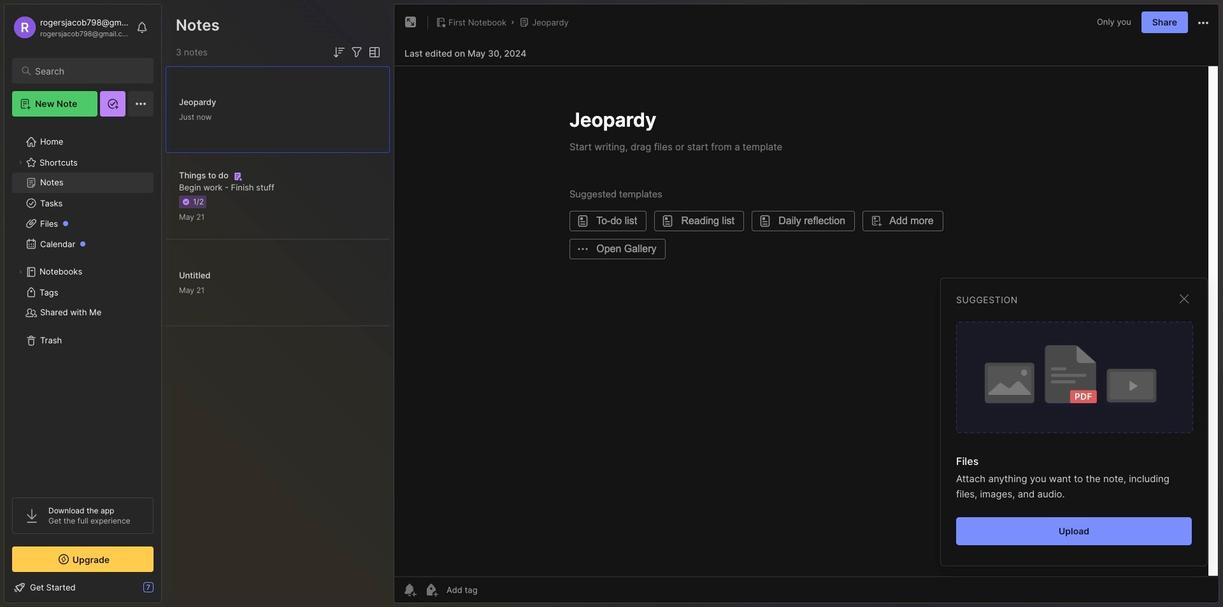 Task type: locate. For each thing, give the bounding box(es) containing it.
expand notebooks image
[[17, 268, 24, 276]]

None search field
[[35, 63, 142, 78]]

Account field
[[12, 15, 130, 40]]

Add filters field
[[349, 45, 364, 60]]

add filters image
[[349, 45, 364, 60]]

Note Editor text field
[[394, 66, 1219, 577]]

none search field inside main element
[[35, 63, 142, 78]]

more actions image
[[1196, 15, 1211, 30]]

main element
[[0, 0, 166, 607]]

tree
[[4, 124, 161, 486]]

add tag image
[[424, 582, 439, 598]]



Task type: describe. For each thing, give the bounding box(es) containing it.
View options field
[[364, 45, 382, 60]]

tree inside main element
[[4, 124, 161, 486]]

note window element
[[394, 4, 1219, 607]]

expand note image
[[403, 15, 419, 30]]

Search text field
[[35, 65, 142, 77]]

Sort options field
[[331, 45, 347, 60]]

click to collapse image
[[161, 584, 170, 599]]

Add tag field
[[445, 584, 542, 596]]

Help and Learning task checklist field
[[4, 577, 161, 598]]

More actions field
[[1196, 14, 1211, 30]]

add a reminder image
[[402, 582, 417, 598]]



Task type: vqa. For each thing, say whether or not it's contained in the screenshot.
Add tag field
yes



